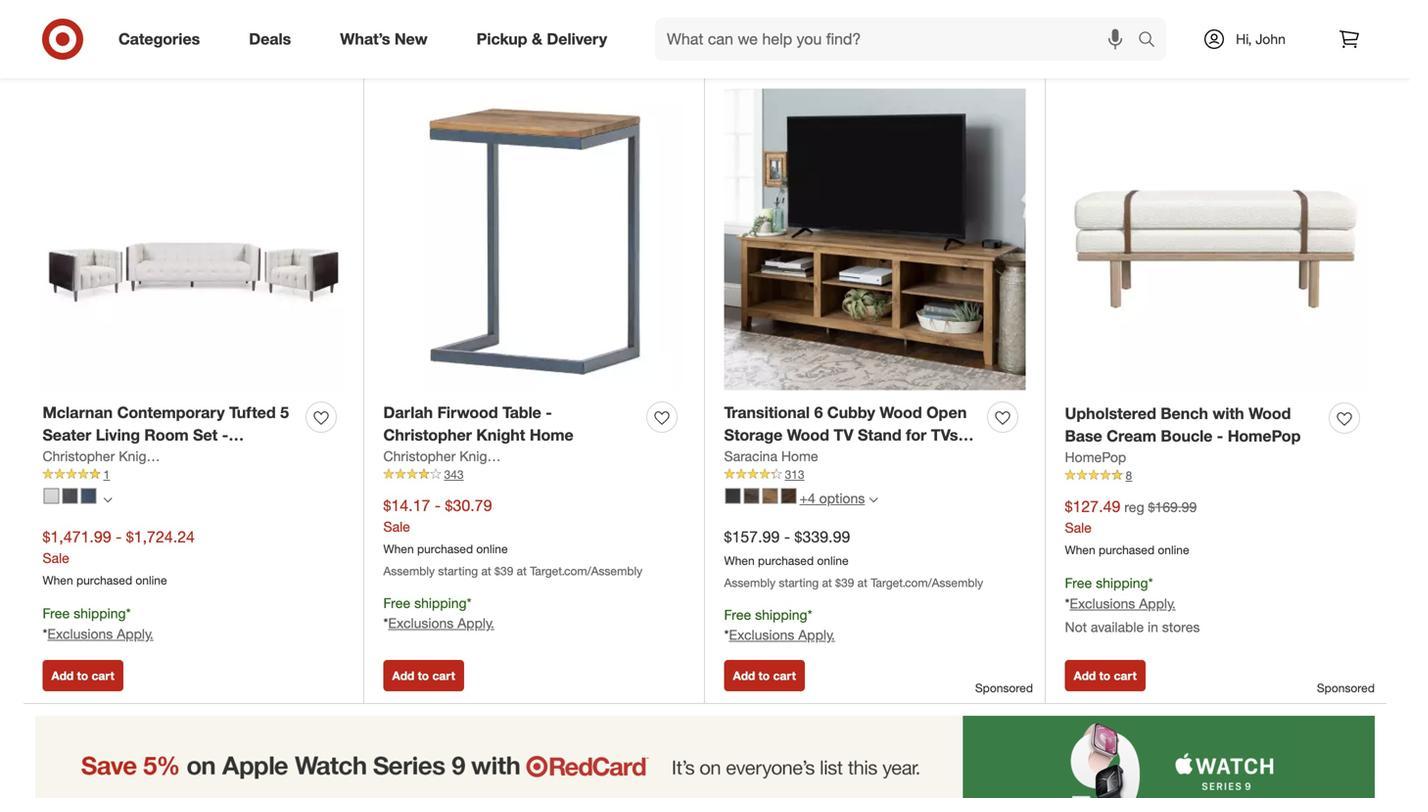 Task type: describe. For each thing, give the bounding box(es) containing it.
+4 options
[[800, 490, 865, 507]]

mclarnan contemporary tufted 5 seater living room set - christopher knight home link
[[43, 402, 298, 467]]

when inside $157.99 - $339.99 when purchased online assembly starting at $39 at target.com/assembly sponsored
[[724, 553, 755, 568]]

what's new
[[340, 29, 428, 49]]

beige/brown image
[[44, 488, 59, 504]]

$14.17 - $30.79 sale when purchased online assembly starting at $39 at target.com/assembly
[[383, 496, 643, 579]]

boucle
[[1161, 427, 1213, 446]]

shipping down $1,471.99 - $1,724.24 sale when purchased online
[[74, 605, 126, 622]]

for
[[906, 426, 927, 445]]

- inside $14.17 - $30.79 sale when purchased online assembly starting at $39 at target.com/assembly
[[435, 496, 441, 515]]

target.com/assembly inside $14.17 - $30.79 sale when purchased online assembly starting at $39 at target.com/assembly
[[530, 564, 643, 579]]

delivery
[[547, 29, 607, 49]]

shipping down $14.17 - $30.79 sale when purchased online assembly starting at $39 at target.com/assembly
[[414, 594, 467, 611]]

$39 inside $157.99 - $339.99 when purchased online assembly starting at $39 at target.com/assembly sponsored
[[835, 576, 854, 590]]

in
[[1148, 619, 1159, 636]]

upholstered
[[1065, 404, 1157, 423]]

what's
[[340, 29, 390, 49]]

homepop link
[[1065, 447, 1126, 467]]

home up 343 link
[[503, 447, 540, 465]]

- inside mclarnan contemporary tufted 5 seater living room set - christopher knight home
[[222, 426, 228, 445]]

mclarnan
[[43, 403, 113, 422]]

cubby
[[827, 403, 875, 422]]

not
[[1065, 619, 1087, 636]]

christopher inside darlah firwood table - christopher knight home
[[383, 426, 472, 445]]

$39 inside $14.17 - $30.79 sale when purchased online assembly starting at $39 at target.com/assembly
[[495, 564, 513, 579]]

- inside $157.99 - $339.99 when purchased online assembly starting at $39 at target.com/assembly sponsored
[[784, 527, 790, 546]]

at down options
[[858, 576, 868, 590]]

all colors image
[[103, 495, 112, 504]]

+4
[[800, 490, 816, 507]]

firwood
[[437, 403, 498, 422]]

0 horizontal spatial wood
[[787, 426, 829, 445]]

darlah firwood table - christopher knight home link
[[383, 402, 639, 446]]

1
[[103, 467, 110, 482]]

room
[[144, 426, 189, 445]]

storage
[[724, 426, 783, 445]]

313 link
[[724, 466, 1026, 483]]

wood for stand
[[880, 403, 922, 422]]

bench
[[1161, 404, 1208, 423]]

purchased for $1,724.24
[[76, 573, 132, 587]]

available
[[1091, 619, 1144, 636]]

all colors + 4 more colors image
[[869, 495, 878, 504]]

+4 options button
[[716, 483, 887, 514]]

free shipping * * exclusions apply. not available in stores
[[1065, 575, 1200, 636]]

$1,471.99
[[43, 527, 111, 546]]

transitional
[[724, 403, 810, 422]]

table
[[503, 403, 541, 422]]

open
[[927, 403, 967, 422]]

home up '313' on the bottom right
[[781, 447, 818, 465]]

christopher knight home for living
[[43, 447, 199, 465]]

What can we help you find? suggestions appear below search field
[[655, 18, 1143, 61]]

home inside transitional 6 cubby wood open storage wood tv stand for tvs up to 80"- saracina home
[[872, 448, 916, 467]]

online for $30.79
[[476, 541, 508, 556]]

80"-
[[767, 448, 798, 467]]

purchased for $169.99
[[1099, 542, 1155, 557]]

hi,
[[1236, 30, 1252, 48]]

0 horizontal spatial homepop
[[1065, 448, 1126, 466]]

tufted
[[229, 403, 276, 422]]

deals
[[249, 29, 291, 49]]

sale for $14.17
[[383, 518, 410, 535]]

john
[[1256, 30, 1286, 48]]

when for $169.99
[[1065, 542, 1096, 557]]

stores
[[1162, 619, 1200, 636]]

stand
[[858, 426, 902, 445]]

5
[[280, 403, 289, 422]]

shipping inside the free shipping * * exclusions apply. not available in stores
[[1096, 575, 1148, 592]]

mclarnan contemporary tufted 5 seater living room set - christopher knight home
[[43, 403, 289, 467]]

search
[[1129, 31, 1176, 51]]

set
[[193, 426, 218, 445]]

online for $169.99
[[1158, 542, 1190, 557]]

home up 1 link
[[162, 447, 199, 465]]

contemporary
[[117, 403, 225, 422]]

free down $157.99
[[724, 606, 751, 623]]

$339.99
[[795, 527, 850, 546]]

saracina home link
[[724, 446, 818, 466]]

- inside the 'upholstered bench with wood base cream boucle - homepop'
[[1217, 427, 1224, 446]]

apply. inside the free shipping * * exclusions apply. not available in stores
[[1139, 595, 1176, 612]]

all colors element
[[103, 493, 112, 504]]

charcoal/brown image
[[62, 488, 78, 504]]

pickup
[[477, 29, 527, 49]]

new
[[395, 29, 428, 49]]

options
[[819, 490, 865, 507]]

&
[[532, 29, 543, 49]]

starting inside $157.99 - $339.99 when purchased online assembly starting at $39 at target.com/assembly sponsored
[[779, 576, 819, 590]]

christopher knight home link for living
[[43, 446, 199, 466]]

christopher knight home for knight
[[383, 447, 540, 465]]

0 horizontal spatial saracina
[[724, 447, 778, 465]]

$1,471.99 - $1,724.24 sale when purchased online
[[43, 527, 195, 587]]

- inside $1,471.99 - $1,724.24 sale when purchased online
[[116, 527, 122, 546]]

free shipping * * exclusions apply. for mclarnan contemporary tufted 5 seater living room set - christopher knight home
[[43, 605, 154, 643]]

$157.99 - $339.99 when purchased online assembly starting at $39 at target.com/assembly sponsored
[[724, 527, 1033, 696]]

knight down living
[[119, 447, 158, 465]]

8
[[1126, 468, 1132, 483]]

at down $30.79
[[481, 564, 491, 579]]

$157.99
[[724, 527, 780, 546]]

target.com/assembly inside $157.99 - $339.99 when purchased online assembly starting at $39 at target.com/assembly sponsored
[[871, 576, 983, 590]]



Task type: vqa. For each thing, say whether or not it's contained in the screenshot.
the right Sale
yes



Task type: locate. For each thing, give the bounding box(es) containing it.
dark walnut image
[[781, 488, 797, 504]]

at down 343 link
[[517, 564, 527, 579]]

online inside $1,471.99 - $1,724.24 sale when purchased online
[[136, 573, 167, 587]]

2 christopher knight home link from the left
[[383, 446, 540, 466]]

- right table on the bottom left
[[546, 403, 552, 422]]

when inside $1,471.99 - $1,724.24 sale when purchased online
[[43, 573, 73, 587]]

$169.99
[[1148, 498, 1197, 516]]

christopher knight home link up 343
[[383, 446, 540, 466]]

1 horizontal spatial free shipping * * exclusions apply.
[[383, 594, 494, 632]]

christopher
[[383, 426, 472, 445], [43, 447, 115, 465], [383, 447, 456, 465], [43, 448, 131, 467]]

christopher knight home down living
[[43, 447, 199, 465]]

pickup & delivery link
[[460, 18, 632, 61]]

purchased down reg
[[1099, 542, 1155, 557]]

wood up for
[[880, 403, 922, 422]]

exclusions
[[1070, 595, 1135, 612], [388, 615, 454, 632], [47, 625, 113, 643], [729, 626, 795, 644]]

starting
[[438, 564, 478, 579], [779, 576, 819, 590]]

free up not
[[1065, 575, 1092, 592]]

1 horizontal spatial wood
[[880, 403, 922, 422]]

advertisement region
[[24, 716, 1387, 798]]

wood down the 6
[[787, 426, 829, 445]]

assembly inside $14.17 - $30.79 sale when purchased online assembly starting at $39 at target.com/assembly
[[383, 564, 435, 579]]

2 horizontal spatial free shipping * * exclusions apply.
[[724, 606, 835, 644]]

transitional 6 cubby wood open storage wood tv stand for tvs up to 80"- saracina home image
[[724, 89, 1026, 390], [724, 89, 1026, 390]]

homepop inside the 'upholstered bench with wood base cream boucle - homepop'
[[1228, 427, 1301, 446]]

upholstered bench with wood base cream boucle - homepop link
[[1065, 403, 1322, 447]]

knight up 343
[[460, 447, 499, 465]]

when for $1,724.24
[[43, 573, 73, 587]]

purchased down $1,471.99
[[76, 573, 132, 587]]

2 horizontal spatial wood
[[1249, 404, 1291, 423]]

black image
[[725, 488, 741, 504]]

- right set
[[222, 426, 228, 445]]

free down $1,471.99
[[43, 605, 70, 622]]

- right $157.99
[[784, 527, 790, 546]]

assembly
[[383, 564, 435, 579], [724, 576, 776, 590]]

$127.49 reg $169.99 sale when purchased online
[[1065, 497, 1197, 557]]

2 horizontal spatial sale
[[1065, 519, 1092, 536]]

saracina inside transitional 6 cubby wood open storage wood tv stand for tvs up to 80"- saracina home
[[802, 448, 868, 467]]

tv
[[834, 426, 854, 445]]

shipping up available
[[1096, 575, 1148, 592]]

343 link
[[383, 466, 685, 483]]

knight inside mclarnan contemporary tufted 5 seater living room set - christopher knight home
[[135, 448, 185, 467]]

free down $14.17
[[383, 594, 411, 611]]

home
[[530, 426, 574, 445], [162, 447, 199, 465], [503, 447, 540, 465], [781, 447, 818, 465], [189, 448, 233, 467], [872, 448, 916, 467]]

at down $339.99
[[822, 576, 832, 590]]

0 horizontal spatial christopher knight home
[[43, 447, 199, 465]]

assembly down $157.99
[[724, 576, 776, 590]]

free inside the free shipping * * exclusions apply. not available in stores
[[1065, 575, 1092, 592]]

cream
[[1107, 427, 1157, 446]]

what's new link
[[323, 18, 452, 61]]

online down $1,724.24
[[136, 573, 167, 587]]

mclarnan contemporary tufted 5 seater living room set - christopher knight home image
[[43, 89, 344, 390], [43, 89, 344, 390]]

christopher inside mclarnan contemporary tufted 5 seater living room set - christopher knight home
[[43, 448, 131, 467]]

reg
[[1125, 498, 1145, 516]]

home down stand
[[872, 448, 916, 467]]

when down $127.49
[[1065, 542, 1096, 557]]

wood for homepop
[[1249, 404, 1291, 423]]

transitional 6 cubby wood open storage wood tv stand for tvs up to 80"- saracina home
[[724, 403, 967, 467]]

christopher knight home up 343
[[383, 447, 540, 465]]

home down set
[[189, 448, 233, 467]]

darlah firwood table - christopher knight home image
[[383, 89, 685, 390], [383, 89, 685, 390]]

sale inside $14.17 - $30.79 sale when purchased online assembly starting at $39 at target.com/assembly
[[383, 518, 410, 535]]

darlah firwood table - christopher knight home
[[383, 403, 574, 445]]

upholstered bench with wood base cream boucle - homepop
[[1065, 404, 1301, 446]]

- down with
[[1217, 427, 1224, 446]]

home inside mclarnan contemporary tufted 5 seater living room set - christopher knight home
[[189, 448, 233, 467]]

sale down $1,471.99
[[43, 549, 69, 566]]

8 link
[[1065, 467, 1368, 484]]

with
[[1213, 404, 1244, 423]]

starting down $30.79
[[438, 564, 478, 579]]

starting down $339.99
[[779, 576, 819, 590]]

christopher knight home link down living
[[43, 446, 199, 466]]

0 vertical spatial homepop
[[1228, 427, 1301, 446]]

barnwood image
[[762, 488, 778, 504]]

free shipping * * exclusions apply.
[[383, 594, 494, 632], [43, 605, 154, 643], [724, 606, 835, 644]]

1 christopher knight home from the left
[[43, 447, 199, 465]]

at
[[481, 564, 491, 579], [517, 564, 527, 579], [822, 576, 832, 590], [858, 576, 868, 590]]

313
[[785, 467, 805, 482]]

upholstered bench with wood base cream boucle - homepop image
[[1065, 89, 1368, 391], [1065, 89, 1368, 391]]

darlah
[[383, 403, 433, 422]]

purchased inside $1,471.99 - $1,724.24 sale when purchased online
[[76, 573, 132, 587]]

knight inside darlah firwood table - christopher knight home
[[476, 426, 525, 445]]

1 horizontal spatial christopher knight home link
[[383, 446, 540, 466]]

sale down $127.49
[[1065, 519, 1092, 536]]

1 horizontal spatial homepop
[[1228, 427, 1301, 446]]

$30.79
[[445, 496, 492, 515]]

christopher knight home
[[43, 447, 199, 465], [383, 447, 540, 465]]

1 link
[[43, 466, 344, 483]]

purchased for $30.79
[[417, 541, 473, 556]]

living
[[96, 426, 140, 445]]

up
[[724, 448, 743, 467]]

sale for $127.49
[[1065, 519, 1092, 536]]

add
[[51, 34, 74, 49], [392, 34, 415, 49], [733, 34, 755, 49], [1074, 34, 1096, 49], [51, 669, 74, 683], [392, 669, 415, 683], [733, 669, 755, 683], [1074, 669, 1096, 683]]

purchased inside $127.49 reg $169.99 sale when purchased online
[[1099, 542, 1155, 557]]

when inside $14.17 - $30.79 sale when purchased online assembly starting at $39 at target.com/assembly
[[383, 541, 414, 556]]

- inside darlah firwood table - christopher knight home
[[546, 403, 552, 422]]

0 horizontal spatial starting
[[438, 564, 478, 579]]

saracina down storage
[[724, 447, 778, 465]]

wood
[[880, 403, 922, 422], [1249, 404, 1291, 423], [787, 426, 829, 445]]

1 horizontal spatial assembly
[[724, 576, 776, 590]]

wood inside the 'upholstered bench with wood base cream boucle - homepop'
[[1249, 404, 1291, 423]]

sponsored inside $157.99 - $339.99 when purchased online assembly starting at $39 at target.com/assembly sponsored
[[975, 681, 1033, 696]]

home inside darlah firwood table - christopher knight home
[[530, 426, 574, 445]]

hi, john
[[1236, 30, 1286, 48]]

transitional 6 cubby wood open storage wood tv stand for tvs up to 80"- saracina home link
[[724, 402, 980, 467]]

exclusions apply. link
[[1070, 595, 1176, 612], [388, 615, 494, 632], [47, 625, 154, 643], [729, 626, 835, 644]]

online for $1,724.24
[[136, 573, 167, 587]]

1 horizontal spatial starting
[[779, 576, 819, 590]]

when down $14.17
[[383, 541, 414, 556]]

*
[[1148, 575, 1153, 592], [467, 594, 472, 611], [1065, 595, 1070, 612], [126, 605, 131, 622], [808, 606, 812, 623], [383, 615, 388, 632], [43, 625, 47, 643], [724, 626, 729, 644]]

homepop
[[1228, 427, 1301, 446], [1065, 448, 1126, 466]]

purchased
[[417, 541, 473, 556], [1099, 542, 1155, 557], [758, 553, 814, 568], [76, 573, 132, 587]]

add to cart
[[51, 34, 114, 49], [392, 34, 455, 49], [733, 34, 796, 49], [1074, 34, 1137, 49], [51, 669, 114, 683], [392, 669, 455, 683], [733, 669, 796, 683], [1074, 669, 1137, 683]]

1 christopher knight home link from the left
[[43, 446, 199, 466]]

starting inside $14.17 - $30.79 sale when purchased online assembly starting at $39 at target.com/assembly
[[438, 564, 478, 579]]

sale for $1,471.99
[[43, 549, 69, 566]]

1 horizontal spatial $39
[[835, 576, 854, 590]]

0 horizontal spatial christopher knight home link
[[43, 446, 199, 466]]

categories link
[[102, 18, 224, 61]]

knight down room
[[135, 448, 185, 467]]

deals link
[[232, 18, 316, 61]]

apply.
[[1139, 595, 1176, 612], [458, 615, 494, 632], [117, 625, 154, 643], [798, 626, 835, 644]]

when for $30.79
[[383, 541, 414, 556]]

purchased inside $157.99 - $339.99 when purchased online assembly starting at $39 at target.com/assembly sponsored
[[758, 553, 814, 568]]

assembly inside $157.99 - $339.99 when purchased online assembly starting at $39 at target.com/assembly sponsored
[[724, 576, 776, 590]]

1 horizontal spatial saracina
[[802, 448, 868, 467]]

online inside $14.17 - $30.79 sale when purchased online assembly starting at $39 at target.com/assembly
[[476, 541, 508, 556]]

online down $169.99
[[1158, 542, 1190, 557]]

when inside $127.49 reg $169.99 sale when purchased online
[[1065, 542, 1096, 557]]

purchased down $157.99
[[758, 553, 814, 568]]

-
[[546, 403, 552, 422], [222, 426, 228, 445], [1217, 427, 1224, 446], [435, 496, 441, 515], [116, 527, 122, 546], [784, 527, 790, 546]]

online down $30.79
[[476, 541, 508, 556]]

sponsored
[[294, 46, 352, 61], [634, 46, 692, 61], [975, 681, 1033, 696], [1317, 681, 1375, 696]]

all colors + 4 more colors element
[[869, 493, 878, 504]]

saracina home
[[724, 447, 818, 465]]

exclusions inside the free shipping * * exclusions apply. not available in stores
[[1070, 595, 1135, 612]]

$1,724.24
[[126, 527, 195, 546]]

to inside transitional 6 cubby wood open storage wood tv stand for tvs up to 80"- saracina home
[[747, 448, 763, 467]]

seater
[[43, 426, 91, 445]]

categories
[[119, 29, 200, 49]]

free
[[1065, 575, 1092, 592], [383, 594, 411, 611], [43, 605, 70, 622], [724, 606, 751, 623]]

saracina down tv
[[802, 448, 868, 467]]

navy blue/brown image
[[81, 488, 96, 504]]

free shipping * * exclusions apply. for darlah firwood table - christopher knight home
[[383, 594, 494, 632]]

0 horizontal spatial sale
[[43, 549, 69, 566]]

0 horizontal spatial $39
[[495, 564, 513, 579]]

base
[[1065, 427, 1103, 446]]

0 horizontal spatial free shipping * * exclusions apply.
[[43, 605, 154, 643]]

$14.17
[[383, 496, 430, 515]]

wood right with
[[1249, 404, 1291, 423]]

knight down table on the bottom left
[[476, 426, 525, 445]]

2 christopher knight home from the left
[[383, 447, 540, 465]]

0 horizontal spatial assembly
[[383, 564, 435, 579]]

search button
[[1129, 18, 1176, 65]]

home down table on the bottom left
[[530, 426, 574, 445]]

1 horizontal spatial sale
[[383, 518, 410, 535]]

$127.49
[[1065, 497, 1121, 516]]

1 vertical spatial homepop
[[1065, 448, 1126, 466]]

sale down $14.17
[[383, 518, 410, 535]]

purchased inside $14.17 - $30.79 sale when purchased online assembly starting at $39 at target.com/assembly
[[417, 541, 473, 556]]

online inside $157.99 - $339.99 when purchased online assembly starting at $39 at target.com/assembly sponsored
[[817, 553, 849, 568]]

when down $157.99
[[724, 553, 755, 568]]

assembly down $14.17
[[383, 564, 435, 579]]

add to cart button
[[43, 26, 123, 57], [383, 26, 464, 57], [724, 26, 805, 57], [1065, 26, 1146, 57], [43, 660, 123, 692], [383, 660, 464, 692], [724, 660, 805, 692], [1065, 660, 1146, 692]]

pickup & delivery
[[477, 29, 607, 49]]

343
[[444, 467, 464, 482]]

christopher knight home link for knight
[[383, 446, 540, 466]]

shipping down $157.99
[[755, 606, 808, 623]]

target.com/assembly
[[530, 564, 643, 579], [871, 576, 983, 590]]

sale inside $127.49 reg $169.99 sale when purchased online
[[1065, 519, 1092, 536]]

when down $1,471.99
[[43, 573, 73, 587]]

homepop down base
[[1065, 448, 1126, 466]]

online down $339.99
[[817, 553, 849, 568]]

online
[[476, 541, 508, 556], [1158, 542, 1190, 557], [817, 553, 849, 568], [136, 573, 167, 587]]

tvs
[[931, 426, 958, 445]]

6
[[814, 403, 823, 422]]

when
[[383, 541, 414, 556], [1065, 542, 1096, 557], [724, 553, 755, 568], [43, 573, 73, 587]]

homepop down with
[[1228, 427, 1301, 446]]

charcoal image
[[744, 488, 760, 504]]

purchased down $30.79
[[417, 541, 473, 556]]

- left $30.79
[[435, 496, 441, 515]]

- right $1,471.99
[[116, 527, 122, 546]]

0 horizontal spatial target.com/assembly
[[530, 564, 643, 579]]

sale inside $1,471.99 - $1,724.24 sale when purchased online
[[43, 549, 69, 566]]

1 horizontal spatial christopher knight home
[[383, 447, 540, 465]]

1 horizontal spatial target.com/assembly
[[871, 576, 983, 590]]

online inside $127.49 reg $169.99 sale when purchased online
[[1158, 542, 1190, 557]]

sale
[[383, 518, 410, 535], [1065, 519, 1092, 536], [43, 549, 69, 566]]



